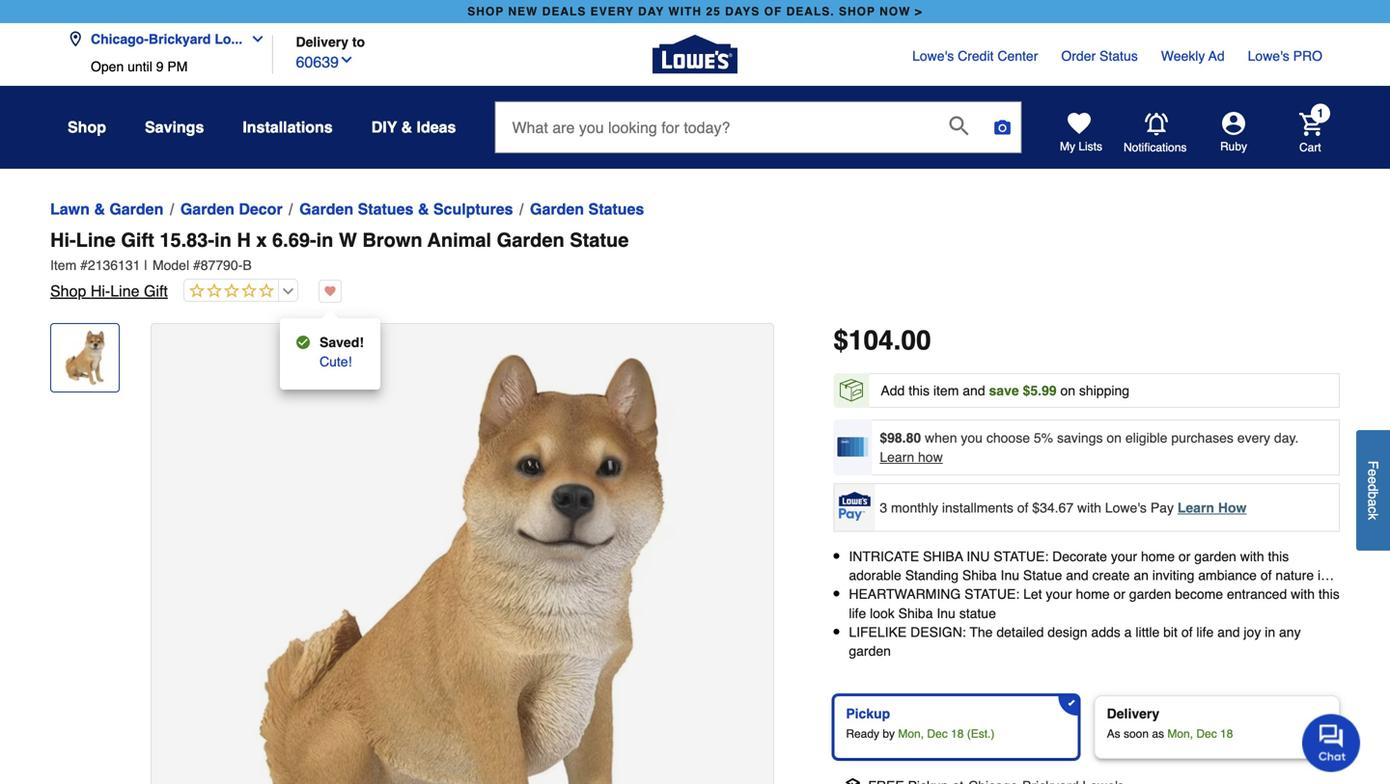 Task type: locate. For each thing, give the bounding box(es) containing it.
1 horizontal spatial this
[[1268, 549, 1289, 565]]

and right item
[[963, 383, 985, 399]]

1 horizontal spatial 18
[[1220, 728, 1233, 741]]

1 horizontal spatial home
[[1076, 587, 1110, 603]]

this right 'entranced'
[[1319, 587, 1340, 603]]

with inside the intricate shiba inu statue: decorate your home or garden with this adorable standing shiba inu statue and create an inviting ambiance of nature in your home
[[1240, 549, 1264, 565]]

a left the little
[[1124, 625, 1132, 640]]

0 vertical spatial a
[[1365, 499, 1381, 507]]

2 horizontal spatial with
[[1291, 587, 1315, 603]]

1 vertical spatial with
[[1240, 549, 1264, 565]]

lifelike
[[849, 625, 907, 640]]

and down decorate
[[1066, 568, 1089, 584]]

garden down garden statues link
[[497, 229, 564, 251]]

1 vertical spatial shop
[[50, 282, 86, 300]]

1 horizontal spatial or
[[1179, 549, 1191, 565]]

deals
[[542, 5, 586, 18]]

choose
[[986, 431, 1030, 446]]

and
[[963, 383, 985, 399], [1066, 568, 1089, 584], [1217, 625, 1240, 640]]

0 horizontal spatial statues
[[358, 200, 414, 218]]

or
[[1179, 549, 1191, 565], [1113, 587, 1126, 603]]

to
[[352, 34, 365, 50]]

0 horizontal spatial dec
[[927, 728, 948, 741]]

or inside the intricate shiba inu statue: decorate your home or garden with this adorable standing shiba inu statue and create an inviting ambiance of nature in your home
[[1179, 549, 1191, 565]]

2 vertical spatial garden
[[849, 644, 891, 659]]

hi- down the 2136131
[[91, 282, 110, 300]]

0 horizontal spatial on
[[1060, 383, 1075, 399]]

heartwarming statue: let your home or garden become entranced with this life look shiba inu statue lifelike design: the detailed design adds a little bit of life and  joy in any garden
[[849, 587, 1340, 659]]

2 e from the top
[[1365, 477, 1381, 484]]

garden down an
[[1129, 587, 1171, 603]]

0 vertical spatial with
[[1077, 500, 1101, 516]]

delivery up '60639'
[[296, 34, 348, 50]]

savings
[[1057, 431, 1103, 446]]

0 vertical spatial shop
[[68, 118, 106, 136]]

0 vertical spatial statue
[[570, 229, 629, 251]]

0 horizontal spatial &
[[94, 200, 105, 218]]

deals.
[[786, 5, 835, 18]]

2 statues from the left
[[588, 200, 644, 218]]

lowe's for lowe's pro
[[1248, 48, 1289, 64]]

0 horizontal spatial or
[[1113, 587, 1126, 603]]

inu up design: at right bottom
[[937, 606, 956, 621]]

on right the $5.99
[[1060, 383, 1075, 399]]

mon, inside delivery as soon as mon, dec 18
[[1167, 728, 1193, 741]]

lawn & garden link
[[50, 198, 163, 221]]

delivery inside delivery as soon as mon, dec 18
[[1107, 707, 1160, 722]]

shiba inside the intricate shiba inu statue: decorate your home or garden with this adorable standing shiba inu statue and create an inviting ambiance of nature in your home
[[962, 568, 997, 584]]

0 horizontal spatial shiba
[[898, 606, 933, 621]]

garden down lifelike
[[849, 644, 891, 659]]

inu inside the intricate shiba inu statue: decorate your home or garden with this adorable standing shiba inu statue and create an inviting ambiance of nature in your home
[[1001, 568, 1019, 584]]

location image
[[68, 31, 83, 47]]

0 vertical spatial statue:
[[994, 549, 1049, 565]]

1 vertical spatial statue:
[[965, 587, 1020, 603]]

0 horizontal spatial mon,
[[898, 728, 924, 741]]

lowe's inside lowe's credit center link
[[912, 48, 954, 64]]

item
[[933, 383, 959, 399]]

1 vertical spatial on
[[1107, 431, 1122, 446]]

0 vertical spatial on
[[1060, 383, 1075, 399]]

hi- up "item"
[[50, 229, 76, 251]]

1 horizontal spatial of
[[1181, 625, 1193, 640]]

x
[[256, 229, 267, 251]]

2 horizontal spatial of
[[1261, 568, 1272, 584]]

0 horizontal spatial lowe's
[[912, 48, 954, 64]]

lowe's home improvement logo image
[[653, 12, 738, 97]]

garden up the |
[[109, 200, 163, 218]]

shipping
[[1079, 383, 1130, 399]]

inu up detailed
[[1001, 568, 1019, 584]]

on for eligible
[[1107, 431, 1122, 446]]

1 vertical spatial of
[[1261, 568, 1272, 584]]

heart filled image
[[318, 280, 342, 303]]

0 vertical spatial hi-
[[50, 229, 76, 251]]

pm
[[167, 59, 188, 74]]

zero stars image
[[184, 283, 274, 301]]

and inside the intricate shiba inu statue: decorate your home or garden with this adorable standing shiba inu statue and create an inviting ambiance of nature in your home
[[1066, 568, 1089, 584]]

day.
[[1274, 431, 1299, 446]]

let
[[1023, 587, 1042, 603]]

0 vertical spatial learn
[[880, 450, 914, 465]]

1 horizontal spatial on
[[1107, 431, 1122, 446]]

e up d
[[1365, 469, 1381, 477]]

0 vertical spatial or
[[1179, 549, 1191, 565]]

2 18 from the left
[[1220, 728, 1233, 741]]

# right "item"
[[80, 258, 88, 273]]

60639 button
[[296, 49, 354, 74]]

1 horizontal spatial dec
[[1196, 728, 1217, 741]]

hi- inside hi-line gift 15.83-in h x 6.69-in w brown animal garden statue item # 2136131 | model # 87790-b
[[50, 229, 76, 251]]

your down adorable
[[849, 587, 875, 603]]

1 horizontal spatial shiba
[[962, 568, 997, 584]]

0 horizontal spatial statue
[[570, 229, 629, 251]]

hi-line gift  #87790-b - thumbnail image
[[55, 328, 115, 388]]

installments
[[942, 500, 1013, 516]]

gift down the |
[[144, 282, 168, 300]]

1 vertical spatial a
[[1124, 625, 1132, 640]]

None search field
[[495, 101, 1022, 169]]

with inside heartwarming statue: let your home or garden become entranced with this life look shiba inu statue lifelike design: the detailed design adds a little bit of life and  joy in any garden
[[1291, 587, 1315, 603]]

0 vertical spatial of
[[1017, 500, 1028, 516]]

learn down $98.80
[[880, 450, 914, 465]]

1 horizontal spatial with
[[1240, 549, 1264, 565]]

lowe's home improvement notification center image
[[1145, 113, 1168, 136]]

learn right pay
[[1178, 500, 1214, 516]]

home up inviting
[[1141, 549, 1175, 565]]

9
[[156, 59, 164, 74]]

life left look on the bottom of the page
[[849, 606, 866, 621]]

0 horizontal spatial delivery
[[296, 34, 348, 50]]

2 vertical spatial and
[[1217, 625, 1240, 640]]

shiba for look
[[898, 606, 933, 621]]

statue: up statue
[[965, 587, 1020, 603]]

on inside $98.80 when you choose 5% savings on eligible purchases every day. learn how
[[1107, 431, 1122, 446]]

statue inside hi-line gift 15.83-in h x 6.69-in w brown animal garden statue item # 2136131 | model # 87790-b
[[570, 229, 629, 251]]

2 horizontal spatial garden
[[1194, 549, 1236, 565]]

.
[[894, 325, 901, 356]]

$98.80 when you choose 5% savings on eligible purchases every day. learn how
[[880, 431, 1299, 465]]

chevron down image
[[242, 31, 266, 47]]

2 horizontal spatial this
[[1319, 587, 1340, 603]]

0 horizontal spatial a
[[1124, 625, 1132, 640]]

in right the joy
[[1265, 625, 1275, 640]]

this inside the intricate shiba inu statue: decorate your home or garden with this adorable standing shiba inu statue and create an inviting ambiance of nature in your home
[[1268, 549, 1289, 565]]

1 horizontal spatial life
[[1196, 625, 1214, 640]]

gift up the |
[[121, 229, 154, 251]]

or up inviting
[[1179, 549, 1191, 565]]

18 left (est.)
[[951, 728, 964, 741]]

1 horizontal spatial inu
[[1001, 568, 1019, 584]]

dec right as
[[1196, 728, 1217, 741]]

shiba down the heartwarming
[[898, 606, 933, 621]]

search image
[[949, 116, 969, 135]]

0 horizontal spatial learn
[[880, 450, 914, 465]]

lowes pay logo image
[[835, 492, 874, 521]]

check circle filled image
[[296, 335, 310, 350]]

decor
[[239, 200, 283, 218]]

eligible
[[1125, 431, 1168, 446]]

0 vertical spatial garden
[[1194, 549, 1236, 565]]

$98.80
[[880, 431, 921, 446]]

& for diy
[[401, 118, 412, 136]]

until
[[128, 59, 152, 74]]

3 monthly installments of $34.67 with lowe's pay learn how
[[880, 500, 1247, 516]]

lowe's credit center link
[[912, 46, 1038, 66]]

garden statues & sculptures
[[299, 200, 513, 218]]

lowe's left pro
[[1248, 48, 1289, 64]]

cart
[[1299, 141, 1321, 154]]

delivery for to
[[296, 34, 348, 50]]

as
[[1152, 728, 1164, 741]]

2 mon, from the left
[[1167, 728, 1193, 741]]

60639
[[296, 53, 339, 71]]

0 horizontal spatial and
[[963, 383, 985, 399]]

1 horizontal spatial statues
[[588, 200, 644, 218]]

1 vertical spatial inu
[[937, 606, 956, 621]]

a up k
[[1365, 499, 1381, 507]]

1 18 from the left
[[951, 728, 964, 741]]

2 dec from the left
[[1196, 728, 1217, 741]]

# right model
[[193, 258, 201, 273]]

home up look on the bottom of the page
[[879, 587, 913, 603]]

lowe's left pay
[[1105, 500, 1147, 516]]

monthly
[[891, 500, 938, 516]]

a
[[1365, 499, 1381, 507], [1124, 625, 1132, 640]]

lawn
[[50, 200, 90, 218]]

2 horizontal spatial lowe's
[[1248, 48, 1289, 64]]

in right "nature"
[[1318, 568, 1328, 584]]

line down the 2136131
[[110, 282, 139, 300]]

saved! cute!
[[320, 335, 364, 370]]

shiba
[[962, 568, 997, 584], [898, 606, 933, 621]]

of
[[1017, 500, 1028, 516], [1261, 568, 1272, 584], [1181, 625, 1193, 640]]

inu inside heartwarming statue: let your home or garden become entranced with this life look shiba inu statue lifelike design: the detailed design adds a little bit of life and  joy in any garden
[[937, 606, 956, 621]]

0 horizontal spatial shop
[[467, 5, 504, 18]]

with down "nature"
[[1291, 587, 1315, 603]]

your
[[1111, 549, 1137, 565], [849, 587, 875, 603], [1046, 587, 1072, 603]]

option group
[[826, 688, 1348, 768]]

1 mon, from the left
[[898, 728, 924, 741]]

garden inside hi-line gift 15.83-in h x 6.69-in w brown animal garden statue item # 2136131 | model # 87790-b
[[497, 229, 564, 251]]

0 vertical spatial line
[[76, 229, 116, 251]]

1 vertical spatial learn
[[1178, 500, 1214, 516]]

garden for garden statues & sculptures
[[299, 200, 353, 218]]

1 vertical spatial this
[[1268, 549, 1289, 565]]

on left eligible at the bottom
[[1107, 431, 1122, 446]]

or inside heartwarming statue: let your home or garden become entranced with this life look shiba inu statue lifelike design: the detailed design adds a little bit of life and  joy in any garden
[[1113, 587, 1126, 603]]

hi-
[[50, 229, 76, 251], [91, 282, 110, 300]]

home down create at the right of page
[[1076, 587, 1110, 603]]

1 horizontal spatial &
[[401, 118, 412, 136]]

this inside heartwarming statue: let your home or garden become entranced with this life look shiba inu statue lifelike design: the detailed design adds a little bit of life and  joy in any garden
[[1319, 587, 1340, 603]]

with right $34.67
[[1077, 500, 1101, 516]]

garden statues & sculptures link
[[299, 198, 513, 221]]

2 horizontal spatial home
[[1141, 549, 1175, 565]]

and left the joy
[[1217, 625, 1240, 640]]

1 vertical spatial delivery
[[1107, 707, 1160, 722]]

1 vertical spatial and
[[1066, 568, 1089, 584]]

0 vertical spatial shiba
[[962, 568, 997, 584]]

1 horizontal spatial learn
[[1178, 500, 1214, 516]]

& right lawn
[[94, 200, 105, 218]]

saved!
[[320, 335, 364, 350]]

in inside the intricate shiba inu statue: decorate your home or garden with this adorable standing shiba inu statue and create an inviting ambiance of nature in your home
[[1318, 568, 1328, 584]]

open until 9 pm
[[91, 59, 188, 74]]

1 vertical spatial statue
[[1023, 568, 1062, 584]]

shop for shop hi-line gift
[[50, 282, 86, 300]]

1 dec from the left
[[927, 728, 948, 741]]

shop down "item"
[[50, 282, 86, 300]]

cute! link
[[320, 350, 352, 374]]

#
[[80, 258, 88, 273], [193, 258, 201, 273]]

0 horizontal spatial this
[[909, 383, 930, 399]]

hi-line gift  #87790-b image
[[152, 324, 773, 785]]

inu
[[967, 549, 990, 565]]

2 vertical spatial of
[[1181, 625, 1193, 640]]

every
[[1237, 431, 1270, 446]]

statue: inside heartwarming statue: let your home or garden become entranced with this life look shiba inu statue lifelike design: the detailed design adds a little bit of life and  joy in any garden
[[965, 587, 1020, 603]]

1 horizontal spatial a
[[1365, 499, 1381, 507]]

pickup image
[[845, 779, 860, 785]]

your right let
[[1046, 587, 1072, 603]]

1 horizontal spatial garden
[[1129, 587, 1171, 603]]

& up brown at the left top
[[418, 200, 429, 218]]

1 vertical spatial garden
[[1129, 587, 1171, 603]]

lo...
[[215, 31, 242, 47]]

of left $34.67
[[1017, 500, 1028, 516]]

>
[[915, 5, 923, 18]]

of right bit
[[1181, 625, 1193, 640]]

0 vertical spatial inu
[[1001, 568, 1019, 584]]

statue down garden statues link
[[570, 229, 629, 251]]

shipping image
[[840, 379, 863, 403]]

lists
[[1079, 140, 1102, 153]]

1 horizontal spatial shop
[[839, 5, 875, 18]]

with up ambiance
[[1240, 549, 1264, 565]]

on
[[1060, 383, 1075, 399], [1107, 431, 1122, 446]]

garden right sculptures at the top left of the page
[[530, 200, 584, 218]]

garden
[[109, 200, 163, 218], [180, 200, 234, 218], [299, 200, 353, 218], [530, 200, 584, 218], [497, 229, 564, 251]]

ruby
[[1220, 140, 1247, 153]]

your up create at the right of page
[[1111, 549, 1137, 565]]

2 vertical spatial this
[[1319, 587, 1340, 603]]

1 horizontal spatial hi-
[[91, 282, 110, 300]]

1
[[1317, 107, 1324, 120]]

on for shipping
[[1060, 383, 1075, 399]]

shiba down inu
[[962, 568, 997, 584]]

1 horizontal spatial statue
[[1023, 568, 1062, 584]]

delivery up soon
[[1107, 707, 1160, 722]]

18 right as
[[1220, 728, 1233, 741]]

joy
[[1244, 625, 1261, 640]]

lowe's left credit
[[912, 48, 954, 64]]

little
[[1136, 625, 1160, 640]]

statue: up let
[[994, 549, 1049, 565]]

life right bit
[[1196, 625, 1214, 640]]

garden
[[1194, 549, 1236, 565], [1129, 587, 1171, 603], [849, 644, 891, 659]]

2 # from the left
[[193, 258, 201, 273]]

1 horizontal spatial mon,
[[1167, 728, 1193, 741]]

shop down open
[[68, 118, 106, 136]]

garden up ambiance
[[1194, 549, 1236, 565]]

item
[[50, 258, 76, 273]]

adorable
[[849, 568, 901, 584]]

1 vertical spatial hi-
[[91, 282, 110, 300]]

shop left new
[[467, 5, 504, 18]]

1 vertical spatial shiba
[[898, 606, 933, 621]]

mon, right as
[[1167, 728, 1193, 741]]

lowe's inside the lowe's pro link
[[1248, 48, 1289, 64]]

15.83-
[[160, 229, 214, 251]]

1 statues from the left
[[358, 200, 414, 218]]

e up b
[[1365, 477, 1381, 484]]

1 vertical spatial or
[[1113, 587, 1126, 603]]

garden up w
[[299, 200, 353, 218]]

0 horizontal spatial garden
[[849, 644, 891, 659]]

& inside button
[[401, 118, 412, 136]]

0 horizontal spatial life
[[849, 606, 866, 621]]

0 horizontal spatial your
[[849, 587, 875, 603]]

0 horizontal spatial #
[[80, 258, 88, 273]]

mon, inside pickup ready by mon, dec 18 (est.)
[[898, 728, 924, 741]]

this right 'add'
[[909, 383, 930, 399]]

my lists
[[1060, 140, 1102, 153]]

0 horizontal spatial of
[[1017, 500, 1028, 516]]

garden up 15.83-
[[180, 200, 234, 218]]

and inside heartwarming statue: let your home or garden become entranced with this life look shiba inu statue lifelike design: the detailed design adds a little bit of life and  joy in any garden
[[1217, 625, 1240, 640]]

f e e d b a c k
[[1365, 461, 1381, 520]]

a inside button
[[1365, 499, 1381, 507]]

item number 2 1 3 6 1 3 1 and model number 8 7 7 9 0 - b element
[[50, 256, 1340, 275]]

adds
[[1091, 625, 1121, 640]]

delivery as soon as mon, dec 18
[[1107, 707, 1233, 741]]

1 horizontal spatial and
[[1066, 568, 1089, 584]]

of up 'entranced'
[[1261, 568, 1272, 584]]

purchases
[[1171, 431, 1234, 446]]

intricate
[[849, 549, 919, 565]]

0 vertical spatial delivery
[[296, 34, 348, 50]]

2 horizontal spatial and
[[1217, 625, 1240, 640]]

& right diy
[[401, 118, 412, 136]]

status
[[1100, 48, 1138, 64]]

87790-
[[201, 258, 243, 273]]

1 horizontal spatial #
[[193, 258, 201, 273]]

0 vertical spatial life
[[849, 606, 866, 621]]

lowe's home improvement cart image
[[1299, 113, 1323, 136]]

lowe's for lowe's credit center
[[912, 48, 954, 64]]

line up the 2136131
[[76, 229, 116, 251]]

0 horizontal spatial 18
[[951, 728, 964, 741]]

0 horizontal spatial inu
[[937, 606, 956, 621]]

3
[[880, 500, 887, 516]]

add
[[881, 383, 905, 399]]

savings
[[145, 118, 204, 136]]

shop left now
[[839, 5, 875, 18]]

2 shop from the left
[[839, 5, 875, 18]]

by
[[883, 728, 895, 741]]

soon
[[1124, 728, 1149, 741]]

statue:
[[994, 549, 1049, 565], [965, 587, 1020, 603]]

2 vertical spatial with
[[1291, 587, 1315, 603]]

1 horizontal spatial your
[[1046, 587, 1072, 603]]

0 horizontal spatial hi-
[[50, 229, 76, 251]]

or down create at the right of page
[[1113, 587, 1126, 603]]

home inside heartwarming statue: let your home or garden become entranced with this life look shiba inu statue lifelike design: the detailed design adds a little bit of life and  joy in any garden
[[1076, 587, 1110, 603]]

home
[[1141, 549, 1175, 565], [879, 587, 913, 603], [1076, 587, 1110, 603]]

this up "nature"
[[1268, 549, 1289, 565]]

statue up let
[[1023, 568, 1062, 584]]

with for become
[[1291, 587, 1315, 603]]

shop button
[[68, 110, 106, 145]]

mon, right by
[[898, 728, 924, 741]]

shiba inside heartwarming statue: let your home or garden become entranced with this life look shiba inu statue lifelike design: the detailed design adds a little bit of life and  joy in any garden
[[898, 606, 933, 621]]

now
[[880, 5, 911, 18]]

pickup
[[846, 707, 890, 722]]

this
[[909, 383, 930, 399], [1268, 549, 1289, 565], [1319, 587, 1340, 603]]

1 horizontal spatial delivery
[[1107, 707, 1160, 722]]

garden inside the intricate shiba inu statue: decorate your home or garden with this adorable standing shiba inu statue and create an inviting ambiance of nature in your home
[[1194, 549, 1236, 565]]

dec left (est.)
[[927, 728, 948, 741]]



Task type: vqa. For each thing, say whether or not it's contained in the screenshot.
(Est.)
yes



Task type: describe. For each thing, give the bounding box(es) containing it.
detailed
[[997, 625, 1044, 640]]

model
[[152, 258, 189, 273]]

delivery for as
[[1107, 707, 1160, 722]]

as
[[1107, 728, 1120, 741]]

garden for garden decor
[[180, 200, 234, 218]]

any
[[1279, 625, 1301, 640]]

k
[[1365, 514, 1381, 520]]

open
[[91, 59, 124, 74]]

a inside heartwarming statue: let your home or garden become entranced with this life look shiba inu statue lifelike design: the detailed design adds a little bit of life and  joy in any garden
[[1124, 625, 1132, 640]]

dec inside pickup ready by mon, dec 18 (est.)
[[927, 728, 948, 741]]

an
[[1134, 568, 1149, 584]]

1 horizontal spatial lowe's
[[1105, 500, 1147, 516]]

1 vertical spatial life
[[1196, 625, 1214, 640]]

diy & ideas button
[[371, 110, 456, 145]]

lowe's home improvement lists image
[[1068, 112, 1091, 135]]

ideas
[[417, 118, 456, 136]]

Search Query text field
[[496, 102, 934, 153]]

dec inside delivery as soon as mon, dec 18
[[1196, 728, 1217, 741]]

save
[[989, 383, 1019, 399]]

f e e d b a c k button
[[1356, 430, 1390, 551]]

decorate
[[1052, 549, 1107, 565]]

new
[[508, 5, 538, 18]]

add this item and save $5.99 on shipping
[[881, 383, 1130, 399]]

d
[[1365, 484, 1381, 492]]

brown
[[362, 229, 422, 251]]

statue inside the intricate shiba inu statue: decorate your home or garden with this adorable standing shiba inu statue and create an inviting ambiance of nature in your home
[[1023, 568, 1062, 584]]

with for or
[[1240, 549, 1264, 565]]

learn inside $98.80 when you choose 5% savings on eligible purchases every day. learn how
[[880, 450, 914, 465]]

center
[[998, 48, 1038, 64]]

option group containing pickup
[[826, 688, 1348, 768]]

|
[[144, 258, 148, 273]]

$34.67
[[1032, 500, 1074, 516]]

2 horizontal spatial &
[[418, 200, 429, 218]]

h
[[237, 229, 251, 251]]

in left h
[[214, 229, 231, 251]]

garden for garden statues
[[530, 200, 584, 218]]

statues for garden statues & sculptures
[[358, 200, 414, 218]]

inviting
[[1152, 568, 1194, 584]]

camera image
[[993, 118, 1012, 137]]

garden statues link
[[530, 198, 644, 221]]

this for intricate shiba inu statue: decorate your home or garden with this adorable standing shiba inu statue and create an inviting ambiance of nature in your home
[[1268, 549, 1289, 565]]

chat invite button image
[[1302, 714, 1361, 773]]

b
[[1365, 492, 1381, 499]]

with
[[668, 5, 702, 18]]

$ 104 . 00
[[833, 325, 931, 356]]

b
[[243, 258, 252, 273]]

0 vertical spatial and
[[963, 383, 985, 399]]

inu for statue
[[1001, 568, 1019, 584]]

sculptures
[[433, 200, 513, 218]]

look
[[870, 606, 895, 621]]

2136131
[[88, 258, 140, 273]]

garden statues
[[530, 200, 644, 218]]

1 # from the left
[[80, 258, 88, 273]]

this for heartwarming statue: let your home or garden become entranced with this life look shiba inu statue lifelike design: the detailed design adds a little bit of life and  joy in any garden
[[1319, 587, 1340, 603]]

chevron down image
[[339, 52, 354, 68]]

how
[[1218, 500, 1247, 516]]

1 e from the top
[[1365, 469, 1381, 477]]

6.69-
[[272, 229, 316, 251]]

become
[[1175, 587, 1223, 603]]

cute!
[[320, 354, 352, 370]]

statue
[[959, 606, 996, 621]]

$
[[833, 325, 848, 356]]

chicago-brickyard lo... button
[[68, 20, 273, 59]]

in inside heartwarming statue: let your home or garden become entranced with this life look shiba inu statue lifelike design: the detailed design adds a little bit of life and  joy in any garden
[[1265, 625, 1275, 640]]

gift inside hi-line gift 15.83-in h x 6.69-in w brown animal garden statue item # 2136131 | model # 87790-b
[[121, 229, 154, 251]]

inu for statue
[[937, 606, 956, 621]]

2 horizontal spatial your
[[1111, 549, 1137, 565]]

shiba for standing
[[962, 568, 997, 584]]

of
[[764, 5, 782, 18]]

pickup ready by mon, dec 18 (est.)
[[846, 707, 995, 741]]

1 vertical spatial gift
[[144, 282, 168, 300]]

your inside heartwarming statue: let your home or garden become entranced with this life look shiba inu statue lifelike design: the detailed design adds a little bit of life and  joy in any garden
[[1046, 587, 1072, 603]]

design:
[[910, 625, 966, 640]]

the
[[970, 625, 993, 640]]

diy
[[371, 118, 397, 136]]

day
[[638, 5, 664, 18]]

credit
[[958, 48, 994, 64]]

days
[[725, 5, 760, 18]]

0 vertical spatial this
[[909, 383, 930, 399]]

ad
[[1209, 48, 1225, 64]]

statues for garden statues
[[588, 200, 644, 218]]

0 horizontal spatial with
[[1077, 500, 1101, 516]]

1 vertical spatial line
[[110, 282, 139, 300]]

learn how link
[[1178, 500, 1247, 516]]

1 shop from the left
[[467, 5, 504, 18]]

delivery to
[[296, 34, 365, 50]]

18 inside delivery as soon as mon, dec 18
[[1220, 728, 1233, 741]]

of inside heartwarming statue: let your home or garden become entranced with this life look shiba inu statue lifelike design: the detailed design adds a little bit of life and  joy in any garden
[[1181, 625, 1193, 640]]

0 horizontal spatial home
[[879, 587, 913, 603]]

statue: inside the intricate shiba inu statue: decorate your home or garden with this adorable standing shiba inu statue and create an inviting ambiance of nature in your home
[[994, 549, 1049, 565]]

garden decor
[[180, 200, 283, 218]]

heartwarming
[[849, 587, 961, 603]]

garden decor link
[[180, 198, 283, 221]]

when
[[925, 431, 957, 446]]

weekly ad
[[1161, 48, 1225, 64]]

18 inside pickup ready by mon, dec 18 (est.)
[[951, 728, 964, 741]]

ruby button
[[1187, 112, 1280, 154]]

in left w
[[316, 229, 333, 251]]

104
[[848, 325, 894, 356]]

brickyard
[[149, 31, 211, 47]]

how
[[918, 450, 943, 465]]

intricate shiba inu statue: decorate your home or garden with this adorable standing shiba inu statue and create an inviting ambiance of nature in your home
[[849, 549, 1328, 603]]

$5.99
[[1023, 383, 1057, 399]]

lowe's pro
[[1248, 48, 1323, 64]]

lawn & garden
[[50, 200, 163, 218]]

diy & ideas
[[371, 118, 456, 136]]

installations
[[243, 118, 333, 136]]

my
[[1060, 140, 1075, 153]]

nature
[[1276, 568, 1314, 584]]

weekly ad link
[[1161, 46, 1225, 66]]

weekly
[[1161, 48, 1205, 64]]

c
[[1365, 507, 1381, 514]]

bit
[[1163, 625, 1178, 640]]

& for lawn
[[94, 200, 105, 218]]

animal
[[427, 229, 491, 251]]

standing
[[905, 568, 959, 584]]

shop new deals every day with 25 days of deals. shop now > link
[[464, 0, 927, 23]]

of inside the intricate shiba inu statue: decorate your home or garden with this adorable standing shiba inu statue and create an inviting ambiance of nature in your home
[[1261, 568, 1272, 584]]

shop for shop
[[68, 118, 106, 136]]

my lists link
[[1060, 112, 1102, 154]]

pro
[[1293, 48, 1323, 64]]

line inside hi-line gift 15.83-in h x 6.69-in w brown animal garden statue item # 2136131 | model # 87790-b
[[76, 229, 116, 251]]



